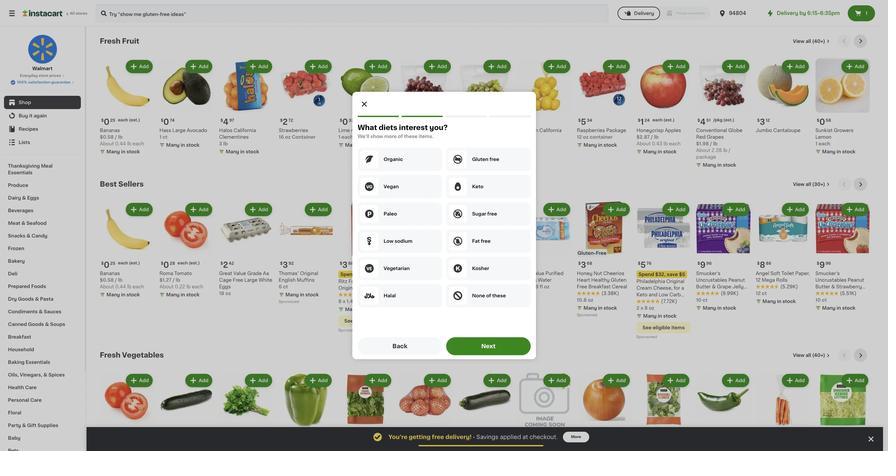Task type: locate. For each thing, give the bounding box(es) containing it.
42 right lime
[[351, 128, 357, 133]]

$0.87 each (estimated) element
[[458, 430, 512, 441]]

0 horizontal spatial 97
[[229, 119, 234, 123]]

1 vertical spatial 8
[[338, 299, 342, 304]]

view all (40+) button for 5
[[790, 35, 833, 48]]

avocado
[[187, 128, 207, 133]]

$ for great value grade aa cage free large white eggs
[[220, 262, 223, 266]]

goods for dry
[[18, 297, 34, 301]]

0 vertical spatial $0.58
[[100, 135, 114, 139]]

eggs up the beverages link
[[27, 196, 39, 200]]

3 up jumbo
[[760, 118, 765, 126]]

you?
[[429, 124, 448, 131]]

1 horizontal spatial grapes
[[707, 135, 724, 140]]

$ inside $ 2 72
[[280, 119, 283, 123]]

2 horizontal spatial free
[[596, 251, 607, 256]]

package inside sun harvest seedless red grapes $2.18 / lb about 2.4 lb / package
[[431, 148, 451, 153]]

10 ct down jam
[[816, 298, 827, 303]]

seafood
[[26, 221, 47, 226]]

1 horizontal spatial red
[[696, 135, 706, 140]]

0 vertical spatial (40+)
[[812, 39, 825, 44]]

1 9 from the left
[[700, 261, 706, 269]]

thanksgiving meal essentials link
[[4, 160, 81, 179]]

2 value from the left
[[532, 271, 544, 276]]

1 0.44 from the top
[[115, 141, 126, 146]]

all stores link
[[23, 4, 88, 23]]

grapes down harvest
[[409, 135, 426, 140]]

1 vertical spatial free
[[233, 278, 243, 283]]

1 vertical spatial gluten
[[611, 278, 627, 283]]

1 vertical spatial all
[[806, 182, 811, 187]]

$5 down vegetarian
[[381, 272, 387, 277]]

spend up ritz at the left bottom
[[340, 272, 356, 277]]

onions down $0.67 each (estimated) element
[[597, 442, 614, 447]]

1 red from the left
[[398, 135, 407, 140]]

eggs down cage
[[219, 285, 231, 289]]

2 horizontal spatial original
[[666, 279, 684, 284]]

breakfast up household
[[8, 335, 31, 339]]

2 spend from the left
[[639, 272, 654, 277]]

personal care link
[[4, 394, 81, 407]]

5 for $ 5 72
[[462, 261, 467, 269]]

$ inside $ 2 42
[[220, 262, 223, 266]]

$ 9 96 up smucker's uncrustables peanut butter & strawberry jam sandwich
[[817, 261, 831, 269]]

2 save from the left
[[667, 272, 678, 277]]

pasta
[[40, 297, 53, 301]]

$ 8 86
[[757, 261, 771, 269]]

1 grapes from the left
[[409, 135, 426, 140]]

ct right 6
[[283, 285, 288, 289]]

/pkg up 2.43
[[475, 118, 484, 122]]

toilet
[[781, 271, 794, 276]]

1 horizontal spatial see eligible items button
[[637, 322, 691, 334]]

and
[[649, 293, 658, 297]]

lists link
[[4, 136, 81, 149]]

3 left 68
[[581, 261, 586, 269]]

2 button
[[637, 373, 691, 451]]

72 up kosher
[[468, 262, 472, 266]]

2 (40+) from the top
[[812, 353, 825, 358]]

0 vertical spatial original
[[300, 271, 318, 276]]

red down sun
[[398, 135, 407, 140]]

4 up halos
[[223, 118, 229, 126]]

0 vertical spatial these
[[404, 134, 417, 139]]

0 horizontal spatial $1.98
[[458, 141, 470, 146]]

baking essentials link
[[4, 356, 81, 369]]

(40+) for each (est.)
[[812, 353, 825, 358]]

0 horizontal spatial red
[[398, 135, 407, 140]]

2 sandwich from the left
[[827, 291, 850, 296]]

jelly
[[733, 285, 744, 289]]

0 horizontal spatial uncrustables
[[696, 278, 727, 283]]

4 for $ 4 97
[[223, 118, 229, 126]]

about
[[100, 141, 114, 146], [637, 141, 651, 146], [398, 148, 412, 153], [458, 148, 472, 153], [696, 148, 710, 153], [100, 285, 114, 289], [159, 285, 174, 289]]

2 view from the top
[[793, 182, 805, 187]]

0 horizontal spatial of
[[398, 134, 403, 139]]

97 up green onions
[[528, 433, 533, 437]]

original inside thomas' original english muffins 6 ct
[[300, 271, 318, 276]]

2 25 from the top
[[110, 262, 115, 266]]

3 for $ 3 88
[[342, 261, 348, 269]]

butter inside smucker's uncrustables peanut butter & strawberry jam sandwich
[[816, 285, 830, 289]]

red down conventional
[[696, 135, 706, 140]]

$0.58 for each (est.)
[[100, 278, 114, 283]]

1 vertical spatial of
[[486, 293, 491, 298]]

/pkg inside $4.81 per package (estimated) element
[[475, 118, 484, 122]]

None search field
[[95, 4, 609, 23]]

buy it again
[[19, 113, 47, 118]]

delivery inside button
[[634, 11, 654, 16]]

$1.98 inside conventional globe red grapes $1.98 / lb about 2.28 lb / package
[[696, 141, 709, 146]]

1 horizontal spatial 8
[[645, 306, 648, 311]]

$ for strawberries
[[280, 119, 283, 123]]

0 horizontal spatial great
[[219, 271, 232, 276]]

onions for each (est.)
[[597, 442, 614, 447]]

2 peanut from the left
[[848, 278, 864, 283]]

1 horizontal spatial delivery
[[777, 11, 798, 16]]

2 smucker's from the left
[[816, 271, 840, 276]]

oz inside strawberries 16 oz container
[[285, 135, 291, 140]]

0 horizontal spatial 72
[[288, 119, 293, 123]]

eligible down 1.48
[[355, 319, 372, 324]]

1 all from the top
[[806, 39, 811, 44]]

gluten-
[[578, 251, 596, 256]]

2 $ 0 25 each (est.) from the top
[[101, 261, 140, 269]]

1 horizontal spatial breakfast
[[588, 285, 611, 289]]

0 vertical spatial see
[[344, 319, 353, 324]]

great inside great value purified drinking water 40 x 16.9 fl oz
[[517, 271, 530, 276]]

$0.25 each (estimated) element
[[100, 116, 154, 127], [100, 259, 154, 270]]

2 10 ct from the left
[[816, 298, 827, 303]]

42 up cage
[[229, 262, 234, 266]]

96 for smucker's uncrustables peanut butter & strawberry jam sandwich
[[826, 262, 831, 266]]

1 peanut from the left
[[728, 278, 745, 283]]

5 for $ 5 76
[[641, 261, 646, 269]]

$ inside $ 0 74
[[161, 119, 163, 123]]

instacart logo image
[[23, 9, 63, 17]]

by
[[800, 11, 806, 16]]

10 ct for smucker's uncrustables peanut butter & grape jelly sandwich
[[696, 298, 708, 303]]

1 bananas $0.58 / lb about 0.44 lb each from the top
[[100, 128, 144, 146]]

$0.28 each (estimated) element
[[159, 259, 214, 270], [100, 430, 154, 441]]

sponsored badge image
[[279, 300, 299, 304], [577, 313, 597, 317], [338, 329, 359, 333], [637, 335, 657, 339]]

0 vertical spatial x
[[525, 285, 528, 289]]

shop link
[[4, 96, 81, 109]]

1 bananas from the top
[[100, 128, 120, 133]]

1 10 from the left
[[696, 298, 702, 303]]

0 horizontal spatial these
[[404, 134, 417, 139]]

51
[[706, 119, 711, 123]]

sponsored badge image down 6
[[279, 300, 299, 304]]

0 vertical spatial fresh
[[100, 38, 120, 45]]

(est.)
[[129, 118, 140, 122], [485, 118, 496, 122], [664, 118, 675, 122], [724, 118, 735, 122], [129, 261, 140, 265], [189, 261, 200, 265], [606, 432, 617, 436], [487, 432, 498, 436]]

1 vertical spatial keto
[[637, 293, 648, 297]]

$5 for 5
[[679, 272, 685, 277]]

savings
[[476, 435, 499, 440]]

0 horizontal spatial original
[[300, 271, 318, 276]]

1 vertical spatial view all (40+) button
[[790, 349, 833, 362]]

1 horizontal spatial $1.98
[[696, 141, 709, 146]]

these down harvest
[[404, 134, 417, 139]]

0 horizontal spatial large
[[172, 128, 186, 133]]

1 inside hass large avocado 1 ct
[[159, 135, 161, 140]]

2 /pkg from the left
[[713, 118, 723, 122]]

1 vertical spatial original
[[666, 279, 684, 284]]

peanut up jelly
[[728, 278, 745, 283]]

2 butter from the left
[[816, 285, 830, 289]]

$ 9 96 up smucker's uncrustables peanut butter & grape jelly sandwich
[[698, 261, 712, 269]]

1 value from the left
[[233, 271, 246, 276]]

keto inside add your shopping preferences 'element'
[[472, 184, 483, 189]]

red inside sun harvest seedless red grapes $2.18 / lb about 2.4 lb / package
[[398, 135, 407, 140]]

great inside great value grade aa cage free large white eggs 18 oz
[[219, 271, 232, 276]]

1 horizontal spatial items
[[671, 326, 685, 330]]

3 left 92
[[283, 261, 288, 269]]

8 left 86
[[760, 261, 765, 269]]

10 down smucker's uncrustables peanut butter & grape jelly sandwich
[[696, 298, 702, 303]]

fresh left vegetables
[[100, 352, 120, 359]]

0 horizontal spatial 42
[[229, 262, 234, 266]]

breakfast inside honey nut cheerios heart healthy gluten free breakfast cereal
[[588, 285, 611, 289]]

1 $1.98 from the left
[[458, 141, 470, 146]]

oz inside great value purified drinking water 40 x 16.9 fl oz
[[544, 285, 550, 289]]

eligible for 5
[[653, 326, 670, 330]]

0.44 for 0
[[115, 141, 126, 146]]

1 vertical spatial eggs
[[219, 285, 231, 289]]

1 great from the left
[[219, 271, 232, 276]]

2 $ 9 96 from the left
[[817, 261, 831, 269]]

main content containing 0
[[87, 27, 883, 451]]

oz inside beef chuck, ground, 80%/20% 16 oz
[[464, 285, 470, 289]]

$ inside $ 5 72
[[459, 262, 462, 266]]

size
[[439, 271, 448, 276]]

see eligible items button for 3
[[338, 316, 393, 327]]

paleo
[[384, 212, 397, 216]]

0 vertical spatial essentials
[[8, 170, 32, 175]]

1 25 from the top
[[110, 119, 115, 123]]

97 inside the $ 4 97
[[229, 119, 234, 123]]

fresh down "$20,"
[[349, 279, 362, 284]]

value inside great value purified drinking water 40 x 16.9 fl oz
[[532, 271, 544, 276]]

1 inside lime 42 1 each
[[338, 135, 340, 139]]

4
[[223, 118, 229, 126], [462, 118, 467, 126], [700, 118, 706, 126]]

grapes down conventional
[[707, 135, 724, 140]]

1 smucker's from the left
[[696, 271, 721, 276]]

california inside premium california lemons 2 lb bag
[[539, 128, 562, 133]]

onions for 0
[[533, 442, 550, 447]]

2 vertical spatial x
[[641, 306, 643, 311]]

original for muffins
[[300, 271, 318, 276]]

1 $ 0 25 each (est.) from the top
[[101, 118, 140, 126]]

2 red from the left
[[696, 135, 706, 140]]

2 uncrustables from the left
[[816, 278, 847, 283]]

each
[[118, 118, 128, 122], [653, 118, 663, 122], [342, 135, 353, 139], [133, 141, 144, 146], [669, 141, 681, 146], [819, 141, 830, 146], [118, 261, 128, 265], [178, 261, 188, 265], [133, 285, 144, 289], [192, 285, 203, 289], [595, 432, 605, 436], [476, 432, 486, 436]]

frozen link
[[4, 242, 81, 255]]

butter left grape
[[696, 285, 711, 289]]

0 horizontal spatial delivery
[[634, 11, 654, 16]]

1 vertical spatial low
[[659, 293, 668, 297]]

0 horizontal spatial free
[[233, 278, 243, 283]]

item carousel region
[[100, 35, 870, 172], [100, 178, 870, 344], [100, 349, 870, 451]]

great for great value grade aa cage free large white eggs 18 oz
[[219, 271, 232, 276]]

free
[[489, 157, 499, 162], [487, 212, 497, 216], [481, 239, 490, 244], [432, 435, 444, 440]]

1 10 ct from the left
[[696, 298, 708, 303]]

1 $0.58 from the top
[[100, 135, 114, 139]]

1 vertical spatial bananas $0.58 / lb about 0.44 lb each
[[100, 271, 144, 289]]

0 vertical spatial 8
[[760, 261, 765, 269]]

uncrustables for strawberry
[[816, 278, 847, 283]]

0.44 for each (est.)
[[115, 285, 126, 289]]

1 $0.25 each (estimated) element from the top
[[100, 116, 154, 127]]

3 for $ 3 92
[[283, 261, 288, 269]]

1 vertical spatial (40+)
[[812, 353, 825, 358]]

$ for sunkist growers lemon
[[817, 119, 819, 123]]

16 down 80%/20%
[[458, 285, 463, 289]]

3 down halos
[[219, 141, 222, 146]]

2 california from the left
[[539, 128, 562, 133]]

1 uncrustables from the left
[[696, 278, 727, 283]]

94804 button
[[718, 4, 758, 23]]

5 left 34
[[581, 118, 586, 126]]

low down "cheese,"
[[659, 293, 668, 297]]

96
[[706, 262, 712, 266], [826, 262, 831, 266]]

2 $1.98 from the left
[[696, 141, 709, 146]]

$ inside the $ 4 97
[[220, 119, 223, 123]]

sandwich inside smucker's uncrustables peanut butter & grape jelly sandwich
[[696, 291, 719, 296]]

peanut inside smucker's uncrustables peanut butter & strawberry jam sandwich
[[848, 278, 864, 283]]

2 4 from the left
[[462, 118, 467, 126]]

frozen
[[8, 246, 24, 251]]

/pkg
[[475, 118, 484, 122], [713, 118, 723, 122]]

/ inside the honeycrisp apples $2.87 / lb about 0.43 lb each
[[651, 135, 653, 140]]

0 vertical spatial see eligible items
[[344, 319, 387, 324]]

sandwich for strawberry
[[827, 291, 850, 296]]

low left sodium
[[384, 239, 393, 244]]

original inside the philadelphia original cream cheese, for a keto and low carb lifestyle
[[666, 279, 684, 284]]

main content
[[87, 27, 883, 451]]

$ 9 96
[[698, 261, 712, 269], [817, 261, 831, 269]]

x left 1.48
[[343, 299, 345, 304]]

sponsored badge image down "2 x 8 oz"
[[637, 335, 657, 339]]

honey
[[577, 271, 592, 276]]

0 vertical spatial view all (40+) button
[[790, 35, 833, 48]]

0 horizontal spatial see eligible items button
[[338, 316, 393, 327]]

2 $0.25 each (estimated) element from the top
[[100, 259, 154, 270]]

1 vertical spatial care
[[30, 398, 42, 403]]

0 vertical spatial all
[[806, 39, 811, 44]]

22
[[402, 261, 412, 269]]

$ for raspberries package
[[578, 119, 581, 123]]

add button
[[126, 61, 152, 73], [186, 61, 212, 73], [246, 61, 271, 73], [305, 61, 331, 73], [365, 61, 391, 73], [425, 61, 450, 73], [484, 61, 510, 73], [544, 61, 570, 73], [604, 61, 629, 73], [663, 61, 689, 73], [723, 61, 749, 73], [782, 61, 808, 73], [842, 61, 868, 73], [126, 204, 152, 216], [186, 204, 212, 216], [246, 204, 271, 216], [305, 204, 331, 216], [365, 204, 391, 216], [425, 204, 450, 216], [484, 204, 510, 216], [544, 204, 570, 216], [604, 204, 629, 216], [663, 204, 689, 216], [723, 204, 749, 216], [782, 204, 808, 216], [842, 204, 868, 216], [126, 375, 152, 387], [186, 375, 212, 387], [246, 375, 271, 387], [305, 375, 331, 387], [365, 375, 391, 387], [425, 375, 450, 387], [484, 375, 510, 387], [544, 375, 570, 387], [604, 375, 629, 387], [663, 375, 689, 387], [723, 375, 749, 387], [782, 375, 808, 387], [842, 375, 868, 387]]

product group
[[100, 59, 154, 156], [159, 59, 214, 150], [219, 59, 273, 156], [279, 59, 333, 141], [338, 59, 393, 150], [398, 59, 452, 163], [458, 59, 512, 170], [517, 59, 572, 147], [577, 59, 631, 150], [637, 59, 691, 156], [696, 59, 751, 170], [756, 59, 810, 134], [816, 59, 870, 156], [100, 202, 154, 300], [159, 202, 214, 300], [219, 202, 273, 297], [279, 202, 333, 306], [338, 202, 393, 334], [398, 202, 452, 306], [458, 202, 512, 300], [517, 202, 572, 290], [577, 202, 631, 319], [637, 202, 691, 341], [696, 202, 751, 313], [756, 202, 810, 306], [816, 202, 870, 313], [100, 373, 154, 451], [159, 373, 214, 451], [219, 373, 273, 451], [279, 373, 333, 451], [338, 373, 393, 451], [398, 373, 452, 451], [458, 373, 512, 451], [517, 373, 572, 451], [577, 373, 631, 451], [637, 373, 691, 451], [696, 373, 751, 451], [756, 373, 810, 451], [816, 373, 870, 451]]

1 horizontal spatial smucker's
[[816, 271, 840, 276]]

2.28
[[712, 148, 722, 153]]

beverages link
[[4, 204, 81, 217]]

5 left 76
[[641, 261, 646, 269]]

2 onions from the left
[[533, 442, 550, 447]]

1 vertical spatial large
[[244, 278, 258, 283]]

0 vertical spatial bananas
[[100, 128, 120, 133]]

1 horizontal spatial save
[[667, 272, 678, 277]]

stores
[[76, 12, 87, 15]]

prepared
[[8, 284, 30, 289]]

delivery button
[[618, 7, 660, 20]]

1 horizontal spatial california
[[539, 128, 562, 133]]

butter inside smucker's uncrustables peanut butter & grape jelly sandwich
[[696, 285, 711, 289]]

3 all from the top
[[806, 353, 811, 358]]

2 vertical spatial original
[[338, 286, 357, 291]]

$ 0 25 each (est.) for each (est.)
[[101, 261, 140, 269]]

value left grade
[[233, 271, 246, 276]]

0 horizontal spatial see eligible items
[[344, 319, 387, 324]]

butter up jam
[[816, 285, 830, 289]]

california up "clementines"
[[234, 128, 256, 133]]

1 horizontal spatial keto
[[637, 293, 648, 297]]

1 horizontal spatial 10 ct
[[816, 298, 827, 303]]

you're getting free delivery!
[[388, 435, 472, 440]]

97 inside the $ 0 97
[[528, 433, 533, 437]]

large inside great value grade aa cage free large white eggs 18 oz
[[244, 278, 258, 283]]

eligible for 3
[[355, 319, 372, 324]]

all for 9
[[806, 182, 811, 187]]

2 0.44 from the top
[[115, 285, 126, 289]]

see eligible items button down "2 x 8 oz"
[[637, 322, 691, 334]]

goods for canned
[[28, 322, 44, 327]]

1 vertical spatial 72
[[468, 262, 472, 266]]

0 vertical spatial 97
[[229, 119, 234, 123]]

1 onions from the left
[[597, 442, 614, 447]]

0 vertical spatial view
[[793, 39, 805, 44]]

$0.58 for 0
[[100, 135, 114, 139]]

10 for smucker's uncrustables peanut butter & grape jelly sandwich
[[696, 298, 702, 303]]

package down 2.43
[[458, 155, 478, 159]]

& left spices
[[43, 373, 47, 377]]

1 view all (40+) from the top
[[793, 39, 825, 44]]

1 horizontal spatial gluten
[[611, 278, 627, 283]]

see down the 8 x 1.48 oz
[[344, 319, 353, 324]]

essentials
[[8, 170, 32, 175], [26, 360, 50, 365]]

$5 up a
[[679, 272, 685, 277]]

$ inside $ 2 57
[[399, 433, 402, 437]]

4 for $ 4 51 /pkg (est.)
[[700, 118, 706, 126]]

16 down "strawberries"
[[279, 135, 284, 140]]

smucker's inside smucker's uncrustables peanut butter & grape jelly sandwich
[[696, 271, 721, 276]]

1 horizontal spatial large
[[244, 278, 258, 283]]

3 view from the top
[[793, 353, 805, 358]]

delivery for delivery by 6:15-6:35pm
[[777, 11, 798, 16]]

1 vertical spatial view
[[793, 182, 805, 187]]

keto up sugar
[[472, 184, 483, 189]]

0 horizontal spatial onions
[[533, 442, 550, 447]]

/pkg inside $ 4 51 /pkg (est.)
[[713, 118, 723, 122]]

$ for spend $20, save $5
[[340, 262, 342, 266]]

& left sauces
[[39, 309, 43, 314]]

oz down "strawberries"
[[285, 135, 291, 140]]

vegetarian
[[384, 266, 410, 271]]

eggs inside great value grade aa cage free large white eggs 18 oz
[[219, 285, 231, 289]]

1 horizontal spatial /pkg
[[713, 118, 723, 122]]

sugar
[[472, 212, 486, 216]]

essentials down thanksgiving
[[8, 170, 32, 175]]

bananas for 0
[[100, 128, 120, 133]]

& inside the meat & seafood link
[[21, 221, 25, 226]]

1 horizontal spatial value
[[532, 271, 544, 276]]

oz inside great value grade aa cage free large white eggs 18 oz
[[225, 291, 231, 296]]

smucker's uncrustables peanut butter & strawberry jam sandwich
[[816, 271, 864, 296]]

$ 5 72
[[459, 261, 472, 269]]

great for great value purified drinking water 40 x 16.9 fl oz
[[517, 271, 530, 276]]

1 horizontal spatial see
[[643, 326, 652, 330]]

0 horizontal spatial $5
[[381, 272, 387, 277]]

see for 3
[[344, 319, 353, 324]]

halal
[[384, 293, 396, 298]]

2 vertical spatial item carousel region
[[100, 349, 870, 451]]

1 california from the left
[[234, 128, 256, 133]]

0 vertical spatial $0.28 each (estimated) element
[[159, 259, 214, 270]]

& inside party & gift supplies link
[[22, 423, 26, 428]]

2 bananas $0.58 / lb about 0.44 lb each from the top
[[100, 271, 144, 289]]

peanut up strawberry
[[848, 278, 864, 283]]

1 vertical spatial see eligible items
[[643, 326, 685, 330]]

show
[[370, 134, 383, 139]]

$ for yellow onion bag
[[399, 433, 402, 437]]

$ for green onions
[[519, 433, 521, 437]]

1 vertical spatial items
[[671, 326, 685, 330]]

1 horizontal spatial 9
[[819, 261, 825, 269]]

5
[[581, 118, 586, 126], [402, 118, 407, 126], [462, 261, 467, 269], [641, 261, 646, 269]]

see eligible items for 5
[[643, 326, 685, 330]]

1 butter from the left
[[696, 285, 711, 289]]

$ 9 96 for smucker's uncrustables peanut butter & strawberry jam sandwich
[[817, 261, 831, 269]]

package inside $1.98 / lb about 2.43 lb / package
[[458, 155, 478, 159]]

1 horizontal spatial 42
[[351, 128, 357, 133]]

3 item carousel region from the top
[[100, 349, 870, 451]]

bananas $0.58 / lb about 0.44 lb each for each (est.)
[[100, 271, 144, 289]]

$1.98 inside $1.98 / lb about 2.43 lb / package
[[458, 141, 470, 146]]

2 vertical spatial 8
[[645, 306, 648, 311]]

great up drinking
[[517, 271, 530, 276]]

smucker's uncrustables peanut butter & grape jelly sandwich
[[696, 271, 745, 296]]

x right 40
[[525, 285, 528, 289]]

ct down smucker's uncrustables peanut butter & grape jelly sandwich
[[703, 298, 708, 303]]

1 /pkg from the left
[[475, 118, 484, 122]]

large down '74'
[[172, 128, 186, 133]]

1 $5 from the left
[[381, 272, 387, 277]]

onions down checkout.
[[533, 442, 550, 447]]

spinach
[[366, 442, 385, 447]]

dairy & eggs link
[[4, 192, 81, 204]]

2 all from the top
[[806, 182, 811, 187]]

$ 0 58
[[817, 118, 831, 126]]

of down sun
[[398, 134, 403, 139]]

care up floral link
[[30, 398, 42, 403]]

snacks & candy link
[[4, 230, 81, 242]]

$32,
[[655, 272, 666, 277]]

0 horizontal spatial 10
[[696, 298, 702, 303]]

product group containing 22
[[398, 202, 452, 306]]

25 for each (est.)
[[110, 262, 115, 266]]

gluten inside add your shopping preferences 'element'
[[472, 157, 488, 162]]

great up cage
[[219, 271, 232, 276]]

sandwich inside smucker's uncrustables peanut butter & strawberry jam sandwich
[[827, 291, 850, 296]]

see eligible items button down 1.48
[[338, 316, 393, 327]]

$ inside $ 5 76
[[638, 262, 641, 266]]

ground,
[[487, 271, 506, 276]]

spend for 5
[[639, 272, 654, 277]]

& left gift
[[22, 423, 26, 428]]

96 up smucker's uncrustables peanut butter & grape jelly sandwich
[[706, 262, 712, 266]]

2 10 from the left
[[816, 298, 821, 303]]

/pkg right 51
[[713, 118, 723, 122]]

68
[[587, 262, 592, 266]]

$2.87
[[637, 135, 650, 140]]

$ inside $ 1 24 each (est.)
[[638, 119, 641, 123]]

4 left /pkg (est.)
[[462, 118, 467, 126]]

view inside view all (30+) popup button
[[793, 182, 805, 187]]

lb inside premium california lemons 2 lb bag
[[521, 141, 526, 146]]

1 (40+) from the top
[[812, 39, 825, 44]]

growers
[[834, 128, 854, 133]]

canned goods & soups
[[8, 322, 65, 327]]

1 view all (40+) button from the top
[[790, 35, 833, 48]]

0 horizontal spatial 16
[[279, 135, 284, 140]]

87
[[468, 433, 473, 437]]

$ inside $ 3 68
[[578, 262, 581, 266]]

view for 0
[[793, 39, 805, 44]]

bananas for each (est.)
[[100, 271, 120, 276]]

1 vertical spatial fresh
[[349, 279, 362, 284]]

package down "seedless"
[[431, 148, 451, 153]]

goods inside 'link'
[[28, 322, 44, 327]]

essentials inside thanksgiving meal essentials
[[8, 170, 32, 175]]

2 96 from the left
[[826, 262, 831, 266]]

0 horizontal spatial x
[[343, 299, 345, 304]]

16 inside strawberries 16 oz container
[[279, 135, 284, 140]]

select-
[[416, 271, 433, 276]]

& left strawberry
[[831, 285, 835, 289]]

0 horizontal spatial eligible
[[355, 319, 372, 324]]

all
[[70, 12, 75, 15]]

1 96 from the left
[[706, 262, 712, 266]]

peanut for grape
[[728, 278, 745, 283]]

2 9 from the left
[[819, 261, 825, 269]]

smucker's inside smucker's uncrustables peanut butter & strawberry jam sandwich
[[816, 271, 840, 276]]

back
[[392, 344, 407, 349]]

1 vertical spatial 42
[[229, 262, 234, 266]]

1 vertical spatial 0.44
[[115, 285, 126, 289]]

original up for
[[666, 279, 684, 284]]

2.43
[[473, 148, 483, 153]]

interest
[[399, 124, 428, 131]]

personal
[[8, 398, 29, 403]]

1 horizontal spatial see eligible items
[[643, 326, 685, 330]]

save up stacks
[[369, 272, 380, 277]]

conventional globe red grapes $1.98 / lb about 2.28 lb / package
[[696, 128, 743, 159]]

0 horizontal spatial /pkg
[[475, 118, 484, 122]]

12 inside '$ 3 12'
[[766, 119, 770, 123]]

ritz
[[338, 279, 347, 284]]

ct down jam
[[822, 298, 827, 303]]

5 for $ 5 34
[[581, 118, 586, 126]]

goods down prepared foods
[[18, 297, 34, 301]]

★★★★★
[[398, 285, 421, 289], [398, 285, 421, 289], [756, 285, 779, 289], [756, 285, 779, 289], [577, 291, 600, 296], [577, 291, 600, 296], [696, 291, 720, 296], [696, 291, 720, 296], [816, 291, 839, 296], [816, 291, 839, 296], [338, 293, 362, 297], [338, 293, 362, 297], [637, 299, 660, 304], [637, 299, 660, 304]]

2 $5 from the left
[[679, 272, 685, 277]]

fl
[[540, 285, 543, 289]]

honeycrisp apples $2.87 / lb about 0.43 lb each
[[637, 128, 681, 146]]

package down the '2.28' at the right
[[696, 155, 716, 159]]

2 vertical spatial fresh
[[100, 352, 120, 359]]

view all (40+) button for each (est.)
[[790, 349, 833, 362]]

2 bananas from the top
[[100, 271, 120, 276]]

1 horizontal spatial original
[[338, 286, 357, 291]]

1 vertical spatial item carousel region
[[100, 178, 870, 344]]

& right meat at the left of page
[[21, 221, 25, 226]]

42
[[351, 128, 357, 133], [229, 262, 234, 266]]

$0.25 each (estimated) element for each (est.)
[[100, 259, 154, 270]]

2 view all (40+) from the top
[[793, 353, 825, 358]]

& left soups
[[45, 322, 49, 327]]

$ inside '$ 3 12'
[[757, 119, 760, 123]]

$ 0 33
[[340, 118, 354, 126]]

see eligible items down 1.48
[[344, 319, 387, 324]]

$1.98 / lb about 2.43 lb / package
[[458, 141, 492, 159]]

1 item carousel region from the top
[[100, 35, 870, 172]]

2 grapes from the left
[[707, 135, 724, 140]]

& left grape
[[712, 285, 716, 289]]

low inside the philadelphia original cream cheese, for a keto and low carb lifestyle
[[659, 293, 668, 297]]

1 horizontal spatial $0.28 each (estimated) element
[[159, 259, 214, 270]]

x inside great value purified drinking water 40 x 16.9 fl oz
[[525, 285, 528, 289]]

3 for $ 3 68
[[581, 261, 586, 269]]

1 vertical spatial view all (40+)
[[793, 353, 825, 358]]

eligible down "2 x 8 oz"
[[653, 326, 670, 330]]

96 for smucker's uncrustables peanut butter & grape jelly sandwich
[[706, 262, 712, 266]]

1 4 from the left
[[223, 118, 229, 126]]

uncrustables up jam
[[816, 278, 847, 283]]

3 left 88
[[342, 261, 348, 269]]

0 horizontal spatial 10 ct
[[696, 298, 708, 303]]

original up 'muffins'
[[300, 271, 318, 276]]

gluten down 2.43
[[472, 157, 488, 162]]

x down lifestyle
[[641, 306, 643, 311]]

see eligible items down "2 x 8 oz"
[[643, 326, 685, 330]]

1 save from the left
[[369, 272, 380, 277]]

paper
[[398, 278, 412, 283]]

$ for smucker's uncrustables peanut butter & strawberry jam sandwich
[[817, 262, 819, 266]]

items down (7.72k)
[[671, 326, 685, 330]]

2 inside "2" button
[[641, 432, 646, 440]]

1 $ 9 96 from the left
[[698, 261, 712, 269]]

service type group
[[618, 7, 710, 20]]

10.8
[[577, 298, 587, 303]]

uncrustables inside smucker's uncrustables peanut butter & strawberry jam sandwich
[[816, 278, 847, 283]]

ct inside hass large avocado 1 ct
[[163, 135, 168, 140]]

butter for smucker's uncrustables peanut butter & grape jelly sandwich
[[696, 285, 711, 289]]

0 vertical spatial goods
[[18, 297, 34, 301]]

fresh
[[100, 38, 120, 45], [349, 279, 362, 284], [100, 352, 120, 359]]

oils, vinegars, & spices
[[8, 373, 65, 377]]

76
[[646, 262, 651, 266]]

california inside halos california clementines 3 lb
[[234, 128, 256, 133]]

items down 'halal'
[[373, 319, 387, 324]]

1 view from the top
[[793, 39, 805, 44]]

2 view all (40+) button from the top
[[790, 349, 833, 362]]

goods down condiments & sauces
[[28, 322, 44, 327]]

0 horizontal spatial 96
[[706, 262, 712, 266]]

oz right 18
[[225, 291, 231, 296]]

1 horizontal spatial uncrustables
[[816, 278, 847, 283]]

gluten up cereal
[[611, 278, 627, 283]]

16 inside beef chuck, ground, 80%/20% 16 oz
[[458, 285, 463, 289]]

97 up halos
[[229, 119, 234, 123]]

0 horizontal spatial grapes
[[409, 135, 426, 140]]

see eligible items button
[[338, 316, 393, 327], [637, 322, 691, 334]]

thanksgiving meal essentials
[[8, 164, 53, 175]]

0 vertical spatial 72
[[288, 119, 293, 123]]

$ for honey nut cheerios heart healthy gluten free breakfast cereal
[[578, 262, 581, 266]]

uncrustables inside smucker's uncrustables peanut butter & grape jelly sandwich
[[696, 278, 727, 283]]

keto inside the philadelphia original cream cheese, for a keto and low carb lifestyle
[[637, 293, 648, 297]]

x for 3
[[343, 299, 345, 304]]

$ inside $ 3 92
[[280, 262, 283, 266]]

& inside smucker's uncrustables peanut butter & grape jelly sandwich
[[712, 285, 716, 289]]

8 down lifestyle
[[645, 306, 648, 311]]

honey nut cheerios heart healthy gluten free breakfast cereal
[[577, 271, 627, 289]]

free up nut
[[596, 251, 607, 256]]

free right cage
[[233, 278, 243, 283]]

breakfast down 'healthy'
[[588, 285, 611, 289]]

1 sandwich from the left
[[696, 291, 719, 296]]

1 spend from the left
[[340, 272, 356, 277]]

72 inside $ 2 72
[[288, 119, 293, 123]]

spend up the philadelphia on the bottom right of page
[[639, 272, 654, 277]]

2 $0.58 from the top
[[100, 278, 114, 283]]

2 great from the left
[[517, 271, 530, 276]]

3 for $ 3 12
[[760, 118, 765, 126]]

drinking
[[517, 278, 537, 283]]

sandwich down strawberry
[[827, 291, 850, 296]]

value inside great value grade aa cage free large white eggs 18 oz
[[233, 271, 246, 276]]

$ for thomas' original english muffins
[[280, 262, 283, 266]]

3 4 from the left
[[700, 118, 706, 126]]

$ for smucker's uncrustables peanut butter & grape jelly sandwich
[[698, 262, 700, 266]]

each inside the honeycrisp apples $2.87 / lb about 0.43 lb each
[[669, 141, 681, 146]]

$ 3 88
[[340, 261, 354, 269]]

what diets interest you? we'll show more of these items.
[[358, 124, 448, 139]]



Task type: describe. For each thing, give the bounding box(es) containing it.
2 x 8 oz
[[637, 306, 654, 311]]

(7.72k)
[[661, 299, 677, 304]]

sandwich for grape
[[696, 291, 719, 296]]

1 button
[[848, 5, 875, 21]]

prepared foods link
[[4, 280, 81, 293]]

soft
[[770, 271, 780, 276]]

party
[[8, 423, 21, 428]]

vegan
[[384, 184, 399, 189]]

grapes inside sun harvest seedless red grapes $2.18 / lb about 2.4 lb / package
[[409, 135, 426, 140]]

0 horizontal spatial eggs
[[27, 196, 39, 200]]

care for personal care
[[30, 398, 42, 403]]

product group containing 8
[[756, 202, 810, 306]]

floral link
[[4, 407, 81, 419]]

low inside add your shopping preferences 'element'
[[384, 239, 393, 244]]

sellers
[[118, 181, 144, 188]]

free inside honey nut cheerios heart healthy gluten free breakfast cereal
[[577, 285, 587, 289]]

chuck,
[[470, 271, 486, 276]]

party & gift supplies
[[8, 423, 58, 428]]

$ 0 74
[[161, 118, 175, 126]]

onion
[[414, 442, 428, 447]]

& inside smucker's uncrustables peanut butter & strawberry jam sandwich
[[831, 285, 835, 289]]

treatment tracker modal dialog
[[87, 427, 883, 451]]

value for water
[[532, 271, 544, 276]]

marketside
[[338, 442, 364, 447]]

deli
[[8, 272, 17, 276]]

spend for 3
[[340, 272, 356, 277]]

oz right 1.48
[[357, 299, 363, 304]]

3 inside halos california clementines 3 lb
[[219, 141, 222, 146]]

& inside "dry goods & pasta" link
[[35, 297, 39, 301]]

$ for lime 42
[[340, 119, 342, 123]]

$1.24 each (estimated) element
[[637, 116, 691, 127]]

dairy
[[8, 196, 21, 200]]

2 inside premium california lemons 2 lb bag
[[517, 141, 520, 146]]

package inside conventional globe red grapes $1.98 / lb about 2.28 lb / package
[[696, 155, 716, 159]]

1 vertical spatial essentials
[[26, 360, 50, 365]]

items for 5
[[671, 326, 685, 330]]

$ for beef chuck, ground, 80%/20%
[[459, 262, 462, 266]]

bounty
[[398, 271, 415, 276]]

(30+)
[[812, 182, 825, 187]]

about inside roma tomato $1.27 / lb about 0.22 lb each
[[159, 285, 174, 289]]

$ 1 24 each (est.)
[[638, 118, 675, 126]]

about inside $1.98 / lb about 2.43 lb / package
[[458, 148, 472, 153]]

0 horizontal spatial 8
[[338, 299, 342, 304]]

red inside conventional globe red grapes $1.98 / lb about 2.28 lb / package
[[696, 135, 706, 140]]

& inside oils, vinegars, & spices link
[[43, 373, 47, 377]]

free for gluten free
[[489, 157, 499, 162]]

42 inside $ 2 42
[[229, 262, 234, 266]]

92
[[289, 262, 294, 266]]

free for sugar free
[[487, 212, 497, 216]]

5 up sun
[[402, 118, 407, 126]]

each inside $ 1 24 each (est.)
[[653, 118, 663, 122]]

$ 0 25 each (est.) for 0
[[101, 118, 140, 126]]

breakfast inside breakfast link
[[8, 335, 31, 339]]

(est.) inside $ 4 51 /pkg (est.)
[[724, 118, 735, 122]]

(est.) inside $ 1 24 each (est.)
[[664, 118, 675, 122]]

$0.25 each (estimated) element for 0
[[100, 116, 154, 127]]

free for fat free
[[481, 239, 490, 244]]

see for 5
[[643, 326, 652, 330]]

jumbo
[[756, 128, 772, 133]]

/ inside roma tomato $1.27 / lb about 0.22 lb each
[[173, 278, 175, 283]]

33
[[349, 119, 354, 123]]

100%
[[17, 81, 27, 84]]

value for cage
[[233, 271, 246, 276]]

condiments & sauces link
[[4, 305, 81, 318]]

12 inside angel soft toilet paper, 12 mega rolls
[[756, 278, 761, 283]]

low sodium
[[384, 239, 412, 244]]

walmart logo image
[[28, 35, 57, 64]]

product group containing 1
[[637, 59, 691, 156]]

$ inside $ 0 67 each (est.)
[[578, 433, 581, 437]]

original inside ritz fresh stacks original crackers
[[338, 286, 357, 291]]

grapes inside conventional globe red grapes $1.98 / lb about 2.28 lb / package
[[707, 135, 724, 140]]

gluten-free
[[578, 251, 607, 256]]

$ for halos california clementines
[[220, 119, 223, 123]]

10 for smucker's uncrustables peanut butter & strawberry jam sandwich
[[816, 298, 821, 303]]

a-
[[433, 271, 439, 276]]

california for halos california clementines 3 lb
[[234, 128, 256, 133]]

& inside dairy & eggs link
[[22, 196, 26, 200]]

supplies
[[37, 423, 58, 428]]

$4.81 per package (estimated) element
[[458, 116, 512, 127]]

butter for smucker's uncrustables peanut butter & strawberry jam sandwich
[[816, 285, 830, 289]]

carb
[[669, 293, 681, 297]]

view all (40+) for 5
[[793, 39, 825, 44]]

stacks
[[363, 279, 378, 284]]

gluten inside honey nut cheerios heart healthy gluten free breakfast cereal
[[611, 278, 627, 283]]

spanish onions
[[577, 442, 614, 447]]

(est.) inside $0.87 each (estimated) element
[[487, 432, 498, 436]]

(est.) inside $ 0 67 each (est.)
[[606, 432, 617, 436]]

x for 5
[[641, 306, 643, 311]]

view all (30+) button
[[790, 178, 833, 191]]

about inside the honeycrisp apples $2.87 / lb about 0.43 lb each
[[637, 141, 651, 146]]

prices
[[49, 74, 61, 78]]

2 horizontal spatial 8
[[760, 261, 765, 269]]

care for health care
[[25, 385, 37, 390]]

fresh fruit
[[100, 38, 139, 45]]

about inside sun harvest seedless red grapes $2.18 / lb about 2.4 lb / package
[[398, 148, 412, 153]]

$ 0 28 each (est.)
[[161, 261, 200, 269]]

save for 3
[[369, 272, 380, 277]]

10 ct for smucker's uncrustables peanut butter & strawberry jam sandwich
[[816, 298, 827, 303]]

9 for smucker's uncrustables peanut butter & strawberry jam sandwich
[[819, 261, 825, 269]]

bananas $0.58 / lb about 0.44 lb each for 0
[[100, 128, 144, 146]]

88
[[348, 262, 354, 266]]

& inside canned goods & soups 'link'
[[45, 322, 49, 327]]

$4.51 per package (estimated) element
[[696, 116, 751, 127]]

smucker's for smucker's uncrustables peanut butter & strawberry jam sandwich
[[816, 271, 840, 276]]

halos
[[219, 128, 232, 133]]

2 item carousel region from the top
[[100, 178, 870, 344]]

$ inside $ 4 51 /pkg (est.)
[[698, 119, 700, 123]]

& inside condiments & sauces link
[[39, 309, 43, 314]]

ct for angel soft toilet paper, 12 mega rolls
[[762, 291, 767, 296]]

1 inside button
[[866, 11, 868, 16]]

lb inside halos california clementines 3 lb
[[223, 141, 228, 146]]

• savings applied at checkout.
[[473, 435, 558, 440]]

save for 5
[[667, 272, 678, 277]]

40
[[517, 285, 524, 289]]

$2.18
[[398, 141, 410, 146]]

all for 0
[[806, 39, 811, 44]]

0 horizontal spatial $0.28 each (estimated) element
[[100, 430, 154, 441]]

(est.) inside $ 0 28 each (est.)
[[189, 261, 200, 265]]

delivery for delivery
[[634, 11, 654, 16]]

(est.) inside $4.81 per package (estimated) element
[[485, 118, 496, 122]]

10.8 oz
[[577, 298, 593, 303]]

lime
[[338, 128, 350, 133]]

see eligible items for 3
[[344, 319, 387, 324]]

smucker's for smucker's uncrustables peanut butter & grape jelly sandwich
[[696, 271, 721, 276]]

peanut for strawberry
[[848, 278, 864, 283]]

$0.18 each (estimated) element
[[696, 430, 751, 441]]

58
[[826, 119, 831, 123]]

raspberries
[[577, 128, 605, 133]]

1 vertical spatial these
[[492, 293, 506, 298]]

$5.23 per package (estimated) element
[[398, 116, 452, 127]]

large inside hass large avocado 1 ct
[[172, 128, 186, 133]]

$0.67 each (estimated) element
[[577, 430, 631, 441]]

$1.27
[[159, 278, 172, 283]]

fresh inside ritz fresh stacks original crackers
[[349, 279, 362, 284]]

household
[[8, 347, 34, 352]]

each inside lime 42 1 each
[[342, 135, 353, 139]]

marketside spinach
[[338, 442, 385, 447]]

97 for 4
[[229, 119, 234, 123]]

each inside roma tomato $1.27 / lb about 0.22 lb each
[[192, 285, 203, 289]]

tomato
[[174, 271, 192, 276]]

$ 9 96 for smucker's uncrustables peanut butter & grape jelly sandwich
[[698, 261, 712, 269]]

9 for smucker's uncrustables peanut butter & grape jelly sandwich
[[700, 261, 706, 269]]

baking essentials
[[8, 360, 50, 365]]

$ inside "$ 0 87"
[[459, 433, 462, 437]]

kosher
[[472, 266, 489, 271]]

$ 5 76
[[638, 261, 651, 269]]

candy
[[32, 234, 47, 238]]

sunkist
[[816, 128, 833, 133]]

harvest
[[408, 128, 426, 133]]

each inside $ 0 67 each (est.)
[[595, 432, 605, 436]]

$ for spend $32, save $5
[[638, 262, 641, 266]]

strawberries
[[279, 128, 308, 133]]

oz right 10.8
[[588, 298, 593, 303]]

each inside sunkist growers lemon 1 each
[[819, 141, 830, 146]]

sponsored badge image down 10.8 oz
[[577, 313, 597, 317]]

beef chuck, ground, 80%/20% 16 oz
[[458, 271, 506, 289]]

72 for 2
[[288, 119, 293, 123]]

fresh for $
[[100, 352, 120, 359]]

these inside the what diets interest you? we'll show more of these items.
[[404, 134, 417, 139]]

oz inside raspberries package 12 oz container
[[583, 135, 589, 139]]

$ for jumbo cantaloupe
[[757, 119, 760, 123]]

meat & seafood link
[[4, 217, 81, 230]]

sponsored badge image down the 8 x 1.48 oz
[[338, 329, 359, 333]]

$ 4 97
[[220, 118, 234, 126]]

meal
[[41, 164, 53, 168]]

about inside conventional globe red grapes $1.98 / lb about 2.28 lb / package
[[696, 148, 710, 153]]

oz down lifestyle
[[649, 306, 654, 311]]

again
[[34, 113, 47, 118]]

$ 3 92
[[280, 261, 294, 269]]

0 inside button
[[104, 432, 109, 440]]

of inside the what diets interest you? we'll show more of these items.
[[398, 134, 403, 139]]

see eligible items button for 5
[[637, 322, 691, 334]]

next
[[481, 344, 495, 349]]

$ 2 72
[[280, 118, 293, 126]]

34
[[587, 119, 592, 123]]

0 vertical spatial free
[[596, 251, 607, 256]]

72 for 5
[[468, 262, 472, 266]]

94804
[[729, 11, 746, 16]]

personal care
[[8, 398, 42, 403]]

at
[[523, 435, 528, 440]]

fresh for 5
[[100, 38, 120, 45]]

none
[[472, 293, 485, 298]]

97 for 0
[[528, 433, 533, 437]]

philadelphia
[[637, 279, 665, 284]]

getting
[[409, 435, 431, 440]]

25 for 0
[[110, 119, 115, 123]]

free inside great value grade aa cage free large white eggs 18 oz
[[233, 278, 243, 283]]

oils,
[[8, 373, 19, 377]]

items for 3
[[373, 319, 387, 324]]

(105)
[[363, 293, 375, 297]]

86
[[766, 262, 771, 266]]

roma
[[159, 271, 173, 276]]

$ inside $ 0 28 each (est.)
[[161, 262, 163, 266]]

free inside treatment tracker modal dialog
[[432, 435, 444, 440]]

$ 5 34
[[578, 118, 592, 126]]

view for 9
[[793, 182, 805, 187]]

cereal
[[612, 285, 627, 289]]

0.43
[[652, 141, 663, 146]]

18
[[219, 291, 224, 296]]

ct inside thomas' original english muffins 6 ct
[[283, 285, 288, 289]]

$ for hass large avocado
[[161, 119, 163, 123]]

marketside spinach button
[[338, 373, 393, 451]]

original for cheese,
[[666, 279, 684, 284]]

lists
[[19, 140, 30, 145]]

& inside snacks & candy link
[[27, 234, 30, 238]]

each inside $ 0 28 each (est.)
[[178, 261, 188, 265]]

uncrustables for grape
[[696, 278, 727, 283]]

lifestyle
[[637, 299, 657, 304]]

42 inside lime 42 1 each
[[351, 128, 357, 133]]

$ for angel soft toilet paper, 12 mega rolls
[[757, 262, 760, 266]]

add your shopping preferences element
[[352, 92, 536, 359]]

ct for smucker's uncrustables peanut butter & grape jelly sandwich
[[703, 298, 708, 303]]

1 inside sunkist growers lemon 1 each
[[816, 141, 817, 146]]

12 inside raspberries package 12 oz container
[[577, 135, 582, 139]]

(40+) for 5
[[812, 39, 825, 44]]



Task type: vqa. For each thing, say whether or not it's contained in the screenshot.
View all (40+) related to 5
yes



